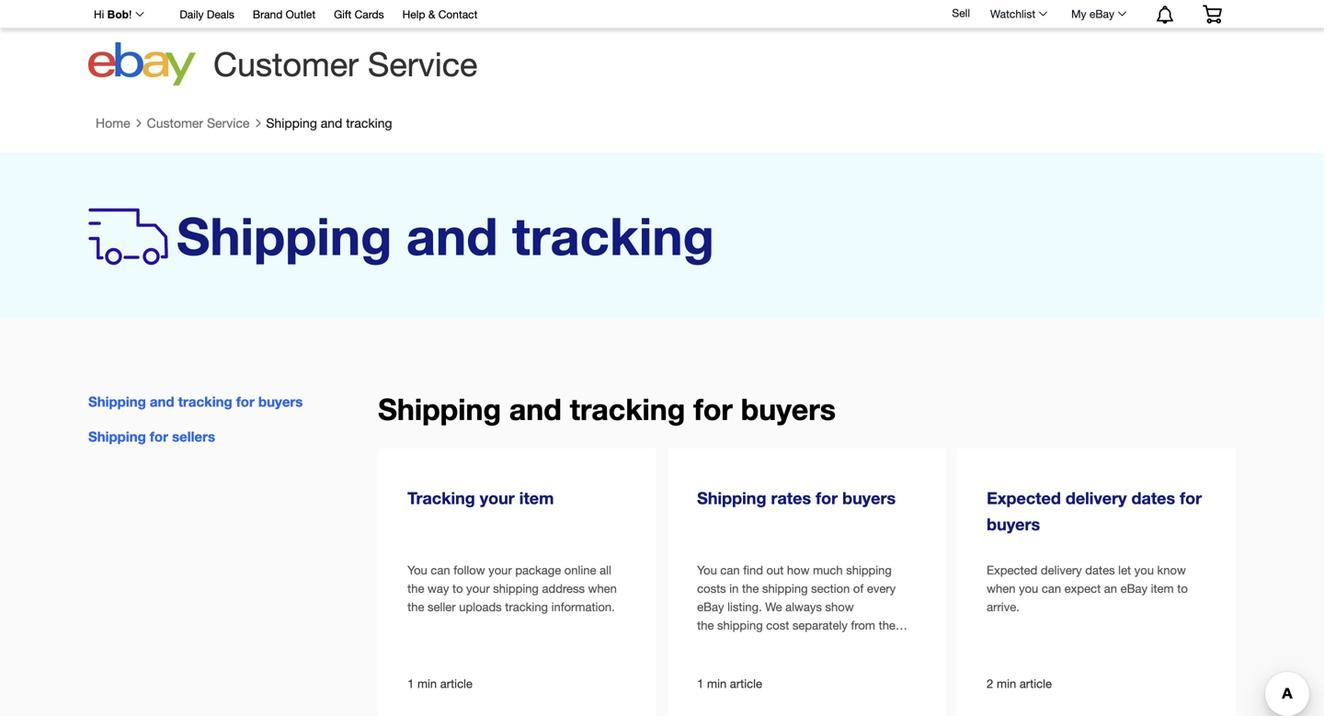 Task type: describe. For each thing, give the bounding box(es) containing it.
daily
[[180, 8, 204, 21]]

1 vertical spatial your
[[489, 563, 512, 578]]

for inside you can find out how much shipping costs in the shipping section of every ebay listing. we always show the shipping cost separately from the item cost so you can see exactly how much you'll pay for delivery before you go to checkout.
[[785, 655, 799, 670]]

follow
[[454, 563, 485, 578]]

you right so
[[766, 637, 786, 651]]

the left way
[[408, 582, 425, 596]]

tracking inside shipping and tracking link
[[346, 115, 392, 131]]

watchlist
[[991, 7, 1036, 20]]

dates for let
[[1086, 563, 1116, 578]]

customer service inside shipping and tracking main content
[[147, 115, 250, 131]]

an
[[1105, 582, 1118, 596]]

daily deals
[[180, 8, 235, 21]]

gift cards link
[[334, 5, 384, 25]]

tracking
[[408, 489, 475, 509]]

hi bob !
[[94, 8, 132, 21]]

expected delivery dates for buyers
[[987, 489, 1203, 534]]

brand outlet link
[[253, 5, 316, 25]]

0 vertical spatial shipping and tracking
[[266, 115, 392, 131]]

service inside shipping and tracking main content
[[207, 115, 250, 131]]

!
[[129, 8, 132, 21]]

shipping and tracking main content
[[0, 107, 1325, 717]]

shipping for sellers link
[[88, 429, 215, 445]]

to inside you can find out how much shipping costs in the shipping section of every ebay listing. we always show the shipping cost separately from the item cost so you can see exactly how much you'll pay for delivery before you go to checkout.
[[715, 674, 725, 688]]

always
[[786, 600, 822, 614]]

help
[[403, 8, 425, 21]]

can up the costs in
[[721, 563, 740, 578]]

seller
[[428, 600, 456, 614]]

all
[[600, 563, 612, 578]]

brand
[[253, 8, 283, 21]]

shipping for sellers
[[88, 429, 215, 445]]

package
[[516, 563, 561, 578]]

delivery inside you can find out how much shipping costs in the shipping section of every ebay listing. we always show the shipping cost separately from the item cost so you can see exactly how much you'll pay for delivery before you go to checkout.
[[803, 655, 844, 670]]

expected for expected delivery dates for buyers
[[987, 489, 1062, 509]]

outlet
[[286, 8, 316, 21]]

customer service link
[[147, 115, 250, 131]]

sellers
[[172, 429, 215, 445]]

item inside you can find out how much shipping costs in the shipping section of every ebay listing. we always show the shipping cost separately from the item cost so you can see exactly how much you'll pay for delivery before you go to checkout.
[[697, 637, 721, 651]]

2
[[987, 677, 994, 692]]

2 min article
[[987, 677, 1052, 692]]

address
[[542, 582, 585, 596]]

shipping and tracking link
[[266, 115, 392, 131]]

customer service inside banner
[[213, 45, 478, 83]]

show
[[826, 600, 854, 614]]

costs in
[[697, 582, 739, 596]]

my
[[1072, 7, 1087, 20]]

expect
[[1065, 582, 1101, 596]]

you for shipping rates for buyers
[[697, 563, 717, 578]]

to inside expected delivery dates let you know when you can expect an ebay item to arrive.
[[1178, 582, 1188, 596]]

customer inside customer service link
[[147, 115, 203, 131]]

buyers inside expected delivery dates for buyers
[[987, 515, 1041, 534]]

my ebay link
[[1062, 3, 1135, 25]]

listing.
[[728, 600, 762, 614]]

rates
[[771, 489, 812, 509]]

every
[[867, 582, 896, 596]]

brand outlet
[[253, 8, 316, 21]]

can inside you can follow your package online all the way to your shipping address when the seller uploads tracking information.
[[431, 563, 450, 578]]

out
[[767, 563, 784, 578]]

you'll pay
[[731, 655, 782, 670]]

daily deals link
[[180, 5, 235, 25]]

you can follow your package online all the way to your shipping address when the seller uploads tracking information.
[[408, 563, 617, 614]]

section
[[812, 582, 850, 596]]

expected for expected delivery dates let you know when you can expect an ebay item to arrive.
[[987, 563, 1038, 578]]

can down separately
[[789, 637, 809, 651]]

bob
[[107, 8, 129, 21]]

we
[[766, 600, 783, 614]]

customer inside customer service banner
[[213, 45, 359, 83]]

dates for for
[[1132, 489, 1176, 509]]

contact
[[439, 8, 478, 21]]

0 vertical spatial your
[[480, 489, 515, 509]]

customer service banner
[[84, 0, 1236, 92]]

go
[[697, 674, 711, 688]]

online
[[565, 563, 597, 578]]

arrive.
[[987, 600, 1020, 614]]

ebay inside expected delivery dates let you know when you can expect an ebay item to arrive.
[[1121, 582, 1148, 596]]

of
[[854, 582, 864, 596]]

0 horizontal spatial cost
[[724, 637, 747, 651]]

the left seller
[[408, 600, 425, 614]]

you can find out how much shipping costs in the shipping section of every ebay listing. we always show the shipping cost separately from the item cost so you can see exactly how much you'll pay for delivery before you go to checkout.
[[697, 563, 904, 688]]

delivery for buyers
[[1066, 489, 1127, 509]]

1 for shipping rates for buyers
[[697, 677, 704, 692]]

see exactly
[[812, 637, 872, 651]]



Task type: locate. For each thing, give the bounding box(es) containing it.
0 horizontal spatial min
[[418, 677, 437, 692]]

delivery down see exactly
[[803, 655, 844, 670]]

delivery up expect
[[1041, 563, 1083, 578]]

cost down the the shipping
[[724, 637, 747, 651]]

min for tracking your item
[[418, 677, 437, 692]]

know
[[1158, 563, 1187, 578]]

shipping and tracking for buyers link
[[88, 394, 303, 410]]

0 vertical spatial delivery
[[1066, 489, 1127, 509]]

2 horizontal spatial article
[[1020, 677, 1052, 692]]

uploads
[[459, 600, 502, 614]]

delivery for you
[[1041, 563, 1083, 578]]

1 vertical spatial dates
[[1086, 563, 1116, 578]]

sell link
[[944, 7, 979, 19]]

1 horizontal spatial dates
[[1132, 489, 1176, 509]]

1 horizontal spatial shipping and tracking for buyers
[[378, 392, 836, 427]]

shipping and tracking for buyers
[[378, 392, 836, 427], [88, 394, 303, 410]]

tracking your item
[[408, 489, 554, 509]]

min right 2
[[997, 677, 1017, 692]]

your right follow
[[489, 563, 512, 578]]

you up "arrive."
[[1019, 582, 1039, 596]]

0 horizontal spatial customer
[[147, 115, 203, 131]]

item
[[520, 489, 554, 509], [1151, 582, 1175, 596], [697, 637, 721, 651]]

watchlist link
[[981, 3, 1056, 25]]

your right the tracking
[[480, 489, 515, 509]]

2 horizontal spatial item
[[1151, 582, 1175, 596]]

cost down we
[[767, 619, 790, 633]]

hi
[[94, 8, 104, 21]]

0 vertical spatial cost
[[767, 619, 790, 633]]

1 vertical spatial customer service
[[147, 115, 250, 131]]

dates inside expected delivery dates let you know when you can expect an ebay item to arrive.
[[1086, 563, 1116, 578]]

2 1 from the left
[[697, 677, 704, 692]]

delivery up let
[[1066, 489, 1127, 509]]

1 vertical spatial much
[[697, 655, 727, 670]]

expected inside expected delivery dates let you know when you can expect an ebay item to arrive.
[[987, 563, 1038, 578]]

service inside banner
[[368, 45, 478, 83]]

to
[[453, 582, 463, 596], [1178, 582, 1188, 596], [715, 674, 725, 688]]

1 horizontal spatial you
[[697, 563, 717, 578]]

you inside you can find out how much shipping costs in the shipping section of every ebay listing. we always show the shipping cost separately from the item cost so you can see exactly how much you'll pay for delivery before you go to checkout.
[[697, 563, 717, 578]]

much up go
[[697, 655, 727, 670]]

0 horizontal spatial much
[[697, 655, 727, 670]]

min down seller
[[418, 677, 437, 692]]

2 when from the left
[[987, 582, 1016, 596]]

shipping down out
[[763, 582, 808, 596]]

ebay inside you can find out how much shipping costs in the shipping section of every ebay listing. we always show the shipping cost separately from the item cost so you can see exactly how much you'll pay for delivery before you go to checkout.
[[697, 600, 725, 614]]

1 1 from the left
[[408, 677, 414, 692]]

information.
[[552, 600, 615, 614]]

cards
[[355, 8, 384, 21]]

customer service right home
[[147, 115, 250, 131]]

you left follow
[[408, 563, 428, 578]]

min
[[418, 677, 437, 692], [707, 677, 727, 692], [997, 677, 1017, 692]]

to right go
[[715, 674, 725, 688]]

1 vertical spatial cost
[[724, 637, 747, 651]]

expected
[[987, 489, 1062, 509], [987, 563, 1038, 578]]

1 min article for tracking your item
[[408, 677, 473, 692]]

customer service
[[213, 45, 478, 83], [147, 115, 250, 131]]

2 expected from the top
[[987, 563, 1038, 578]]

min for shipping rates for buyers
[[707, 677, 727, 692]]

shipping
[[847, 563, 892, 578], [493, 582, 539, 596], [763, 582, 808, 596]]

ebay down let
[[1121, 582, 1148, 596]]

article down seller
[[440, 677, 473, 692]]

1 horizontal spatial how
[[875, 637, 898, 651]]

your up uploads
[[467, 582, 490, 596]]

dates inside expected delivery dates for buyers
[[1132, 489, 1176, 509]]

0 horizontal spatial ebay
[[697, 600, 725, 614]]

you
[[1135, 563, 1155, 578], [1019, 582, 1039, 596], [766, 637, 786, 651], [885, 655, 904, 670]]

2 horizontal spatial to
[[1178, 582, 1188, 596]]

the shipping
[[697, 619, 763, 633]]

dates up 'an'
[[1086, 563, 1116, 578]]

0 vertical spatial expected
[[987, 489, 1062, 509]]

0 horizontal spatial 1 min article
[[408, 677, 473, 692]]

ebay
[[1090, 7, 1115, 20], [1121, 582, 1148, 596], [697, 600, 725, 614]]

item inside expected delivery dates let you know when you can expect an ebay item to arrive.
[[1151, 582, 1175, 596]]

customer service down gift
[[213, 45, 478, 83]]

sell
[[953, 7, 971, 19]]

dates up know
[[1132, 489, 1176, 509]]

1 horizontal spatial ebay
[[1090, 7, 1115, 20]]

0 horizontal spatial shipping and tracking for buyers
[[88, 394, 303, 410]]

expected inside expected delivery dates for buyers
[[987, 489, 1062, 509]]

to inside you can follow your package online all the way to your shipping address when the seller uploads tracking information.
[[453, 582, 463, 596]]

0 horizontal spatial you
[[408, 563, 428, 578]]

2 you from the left
[[697, 563, 717, 578]]

help & contact
[[403, 8, 478, 21]]

can inside expected delivery dates let you know when you can expect an ebay item to arrive.
[[1042, 582, 1062, 596]]

1
[[408, 677, 414, 692], [697, 677, 704, 692]]

delivery inside expected delivery dates for buyers
[[1066, 489, 1127, 509]]

the
[[408, 582, 425, 596], [742, 582, 759, 596], [408, 600, 425, 614]]

account navigation
[[84, 0, 1236, 29]]

2 horizontal spatial min
[[997, 677, 1017, 692]]

expected delivery dates let you know when you can expect an ebay item to arrive.
[[987, 563, 1188, 614]]

article for expected delivery dates for buyers
[[1020, 677, 1052, 692]]

1 you from the left
[[408, 563, 428, 578]]

0 vertical spatial much
[[813, 563, 843, 578]]

help & contact link
[[403, 5, 478, 25]]

and
[[321, 115, 343, 131], [407, 205, 498, 266], [510, 392, 562, 427], [150, 394, 174, 410]]

how down from the on the bottom of the page
[[875, 637, 898, 651]]

when inside you can follow your package online all the way to your shipping address when the seller uploads tracking information.
[[588, 582, 617, 596]]

1 vertical spatial shipping and tracking
[[177, 205, 715, 266]]

1 1 min article from the left
[[408, 677, 473, 692]]

1 horizontal spatial service
[[368, 45, 478, 83]]

ebay inside account navigation
[[1090, 7, 1115, 20]]

2 vertical spatial item
[[697, 637, 721, 651]]

shipping inside you can follow your package online all the way to your shipping address when the seller uploads tracking information.
[[493, 582, 539, 596]]

checkout.
[[729, 674, 781, 688]]

1 min from the left
[[418, 677, 437, 692]]

1 vertical spatial item
[[1151, 582, 1175, 596]]

you up the costs in
[[697, 563, 717, 578]]

the down find
[[742, 582, 759, 596]]

1 vertical spatial ebay
[[1121, 582, 1148, 596]]

tracking
[[346, 115, 392, 131], [512, 205, 715, 266], [570, 392, 686, 427], [178, 394, 232, 410], [505, 600, 548, 614]]

0 vertical spatial how
[[787, 563, 810, 578]]

1 min article down the you'll pay
[[697, 677, 763, 692]]

when
[[588, 582, 617, 596], [987, 582, 1016, 596]]

1 min article
[[408, 677, 473, 692], [697, 677, 763, 692]]

0 horizontal spatial to
[[453, 582, 463, 596]]

0 horizontal spatial 1
[[408, 677, 414, 692]]

1 vertical spatial customer
[[147, 115, 203, 131]]

much
[[813, 563, 843, 578], [697, 655, 727, 670]]

customer
[[213, 45, 359, 83], [147, 115, 203, 131]]

1 horizontal spatial much
[[813, 563, 843, 578]]

0 horizontal spatial item
[[520, 489, 554, 509]]

1 for tracking your item
[[408, 677, 414, 692]]

you right let
[[1135, 563, 1155, 578]]

1 expected from the top
[[987, 489, 1062, 509]]

1 horizontal spatial cost
[[767, 619, 790, 633]]

2 horizontal spatial shipping
[[847, 563, 892, 578]]

1 article from the left
[[440, 677, 473, 692]]

ebay down the costs in
[[697, 600, 725, 614]]

1 horizontal spatial article
[[730, 677, 763, 692]]

article down the you'll pay
[[730, 677, 763, 692]]

for inside expected delivery dates for buyers
[[1181, 489, 1203, 509]]

can left expect
[[1042, 582, 1062, 596]]

0 vertical spatial service
[[368, 45, 478, 83]]

0 horizontal spatial how
[[787, 563, 810, 578]]

min for expected delivery dates for buyers
[[997, 677, 1017, 692]]

0 vertical spatial item
[[520, 489, 554, 509]]

1 min article down seller
[[408, 677, 473, 692]]

shipping down package
[[493, 582, 539, 596]]

1 horizontal spatial min
[[707, 677, 727, 692]]

0 horizontal spatial when
[[588, 582, 617, 596]]

gift cards
[[334, 8, 384, 21]]

to right way
[[453, 582, 463, 596]]

shipping
[[266, 115, 317, 131], [177, 205, 392, 266], [378, 392, 501, 427], [88, 394, 146, 410], [88, 429, 146, 445], [697, 489, 767, 509]]

how
[[787, 563, 810, 578], [875, 637, 898, 651]]

find
[[744, 563, 764, 578]]

from the
[[851, 619, 896, 633]]

you
[[408, 563, 428, 578], [697, 563, 717, 578]]

0 vertical spatial customer service
[[213, 45, 478, 83]]

much up section
[[813, 563, 843, 578]]

you inside you can follow your package online all the way to your shipping address when the seller uploads tracking information.
[[408, 563, 428, 578]]

tracking inside you can follow your package online all the way to your shipping address when the seller uploads tracking information.
[[505, 600, 548, 614]]

home link
[[96, 115, 130, 131]]

2 vertical spatial delivery
[[803, 655, 844, 670]]

min left checkout.
[[707, 677, 727, 692]]

1 horizontal spatial 1 min article
[[697, 677, 763, 692]]

1 vertical spatial expected
[[987, 563, 1038, 578]]

article
[[440, 677, 473, 692], [730, 677, 763, 692], [1020, 677, 1052, 692]]

2 vertical spatial your
[[467, 582, 490, 596]]

to down know
[[1178, 582, 1188, 596]]

article for shipping rates for buyers
[[730, 677, 763, 692]]

article right 2
[[1020, 677, 1052, 692]]

shipping up of at the bottom
[[847, 563, 892, 578]]

1 horizontal spatial to
[[715, 674, 725, 688]]

0 horizontal spatial service
[[207, 115, 250, 131]]

my ebay
[[1072, 7, 1115, 20]]

1 horizontal spatial when
[[987, 582, 1016, 596]]

article for tracking your item
[[440, 677, 473, 692]]

the inside you can find out how much shipping costs in the shipping section of every ebay listing. we always show the shipping cost separately from the item cost so you can see exactly how much you'll pay for delivery before you go to checkout.
[[742, 582, 759, 596]]

ebay right my
[[1090, 7, 1115, 20]]

before
[[847, 655, 881, 670]]

you for tracking your item
[[408, 563, 428, 578]]

buyers
[[741, 392, 836, 427], [259, 394, 303, 410], [843, 489, 896, 509], [987, 515, 1041, 534]]

can up way
[[431, 563, 450, 578]]

you right before in the right of the page
[[885, 655, 904, 670]]

1 when from the left
[[588, 582, 617, 596]]

your shopping cart image
[[1202, 5, 1224, 23]]

0 vertical spatial dates
[[1132, 489, 1176, 509]]

2 1 min article from the left
[[697, 677, 763, 692]]

when inside expected delivery dates let you know when you can expect an ebay item to arrive.
[[987, 582, 1016, 596]]

so
[[750, 637, 763, 651]]

1 horizontal spatial customer
[[213, 45, 359, 83]]

0 horizontal spatial shipping
[[493, 582, 539, 596]]

for
[[694, 392, 733, 427], [236, 394, 255, 410], [150, 429, 168, 445], [816, 489, 838, 509], [1181, 489, 1203, 509], [785, 655, 799, 670]]

3 article from the left
[[1020, 677, 1052, 692]]

service
[[368, 45, 478, 83], [207, 115, 250, 131]]

when down all
[[588, 582, 617, 596]]

your
[[480, 489, 515, 509], [489, 563, 512, 578], [467, 582, 490, 596]]

shipping and tracking
[[266, 115, 392, 131], [177, 205, 715, 266]]

item up package
[[520, 489, 554, 509]]

customer right home
[[147, 115, 203, 131]]

0 vertical spatial customer
[[213, 45, 359, 83]]

1 horizontal spatial shipping
[[763, 582, 808, 596]]

deals
[[207, 8, 235, 21]]

2 min from the left
[[707, 677, 727, 692]]

way
[[428, 582, 449, 596]]

1 vertical spatial service
[[207, 115, 250, 131]]

&
[[429, 8, 436, 21]]

delivery inside expected delivery dates let you know when you can expect an ebay item to arrive.
[[1041, 563, 1083, 578]]

1 horizontal spatial 1
[[697, 677, 704, 692]]

1 vertical spatial how
[[875, 637, 898, 651]]

0 horizontal spatial dates
[[1086, 563, 1116, 578]]

home
[[96, 115, 130, 131]]

separately
[[793, 619, 848, 633]]

customer down brand outlet link
[[213, 45, 359, 83]]

can
[[431, 563, 450, 578], [721, 563, 740, 578], [1042, 582, 1062, 596], [789, 637, 809, 651]]

3 min from the left
[[997, 677, 1017, 692]]

0 horizontal spatial article
[[440, 677, 473, 692]]

delivery
[[1066, 489, 1127, 509], [1041, 563, 1083, 578], [803, 655, 844, 670]]

gift
[[334, 8, 352, 21]]

1 horizontal spatial item
[[697, 637, 721, 651]]

how right out
[[787, 563, 810, 578]]

shipping rates for buyers
[[697, 489, 896, 509]]

when up "arrive."
[[987, 582, 1016, 596]]

cost
[[767, 619, 790, 633], [724, 637, 747, 651]]

2 vertical spatial ebay
[[697, 600, 725, 614]]

2 horizontal spatial ebay
[[1121, 582, 1148, 596]]

1 min article for shipping rates for buyers
[[697, 677, 763, 692]]

0 vertical spatial ebay
[[1090, 7, 1115, 20]]

1 vertical spatial delivery
[[1041, 563, 1083, 578]]

2 article from the left
[[730, 677, 763, 692]]

let
[[1119, 563, 1132, 578]]

item down know
[[1151, 582, 1175, 596]]

item down the the shipping
[[697, 637, 721, 651]]



Task type: vqa. For each thing, say whether or not it's contained in the screenshot.
Code:
no



